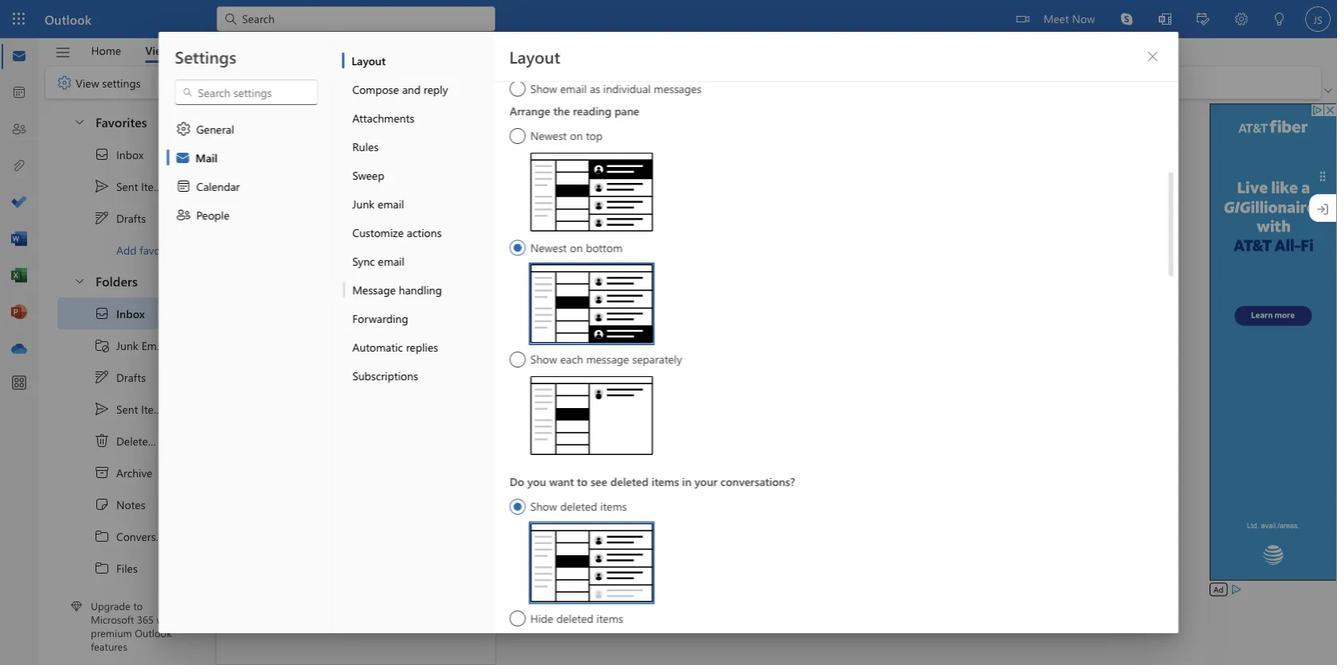 Task type: vqa. For each thing, say whether or not it's contained in the screenshot.


Task type: describe. For each thing, give the bounding box(es) containing it.
 people
[[176, 207, 230, 223]]

people image
[[11, 122, 27, 138]]

Search settings search field
[[193, 84, 302, 100]]

add favorite tree item
[[57, 234, 186, 266]]

help
[[194, 43, 217, 58]]

notes
[[116, 498, 145, 512]]

 tree item
[[57, 425, 186, 457]]

items for show deleted items
[[600, 499, 627, 514]]

started
[[247, 158, 283, 173]]


[[182, 87, 193, 98]]

separately
[[632, 352, 682, 367]]

empty
[[352, 580, 383, 594]]

0 horizontal spatial your
[[298, 225, 320, 239]]

mobile
[[321, 352, 355, 367]]

you
[[527, 474, 546, 489]]

done
[[322, 559, 348, 574]]

newest on top
[[530, 128, 602, 143]]

help button
[[182, 38, 229, 63]]

0 vertical spatial deleted
[[610, 474, 648, 489]]

items inside  deleted items
[[158, 434, 184, 449]]

each
[[560, 352, 583, 367]]

automatic replies
[[352, 340, 438, 354]]

people
[[196, 208, 230, 222]]

 junk email
[[94, 338, 168, 354]]

your inside option group
[[694, 474, 717, 489]]

general
[[196, 121, 234, 136]]

word image
[[11, 232, 27, 248]]

 button for favorites
[[65, 107, 92, 136]]

confirm time zone
[[258, 256, 349, 271]]


[[1017, 13, 1030, 25]]

get for get outlook mobile
[[258, 352, 275, 367]]

0 of 6 complete
[[258, 193, 335, 208]]

junk inside  junk email
[[116, 338, 138, 353]]

outlook banner
[[0, 0, 1337, 38]]

 tree item
[[57, 489, 186, 521]]

 tree item for 
[[57, 202, 186, 234]]

meet
[[1044, 11, 1069, 25]]

junk email
[[352, 196, 404, 211]]

calendar image
[[11, 85, 27, 101]]

 for favorites
[[73, 115, 86, 128]]

message handling
[[352, 282, 442, 297]]

favorites tree item
[[57, 107, 186, 139]]

a
[[286, 320, 291, 335]]

subscriptions
[[352, 368, 418, 383]]

tab list containing home
[[79, 38, 229, 63]]

settings heading
[[175, 45, 236, 68]]

time
[[301, 256, 322, 271]]

 for second  tree item from the top of the application containing settings
[[94, 306, 110, 322]]

message for each
[[586, 352, 629, 367]]

application containing settings
[[0, 0, 1337, 666]]

folders tree item
[[57, 266, 186, 298]]

365 for upgrade to microsoft 365
[[367, 384, 385, 399]]

sync email
[[352, 254, 405, 268]]

choose your look
[[258, 225, 344, 239]]

email
[[141, 338, 168, 353]]

microsoft for upgrade to microsoft 365
[[317, 384, 364, 399]]

meet now
[[1044, 11, 1095, 25]]

 archive
[[94, 465, 153, 481]]

onedrive image
[[11, 342, 27, 358]]

mail image
[[11, 49, 27, 65]]

files image
[[11, 159, 27, 174]]

to for upgrade to microsoft 365
[[304, 384, 314, 399]]

set your advertising preferences image
[[1230, 584, 1243, 597]]

365 for upgrade to microsoft 365 with premium outlook features
[[137, 613, 154, 627]]

settings
[[102, 75, 141, 90]]

favorites tree
[[57, 100, 186, 266]]

message list section
[[217, 102, 495, 665]]

settings
[[175, 45, 236, 68]]

individual
[[603, 81, 651, 96]]

add
[[116, 243, 137, 257]]

show email as individual messages
[[530, 81, 701, 96]]

complete
[[289, 193, 335, 208]]

 button
[[47, 39, 79, 66]]

layout tab panel
[[493, 22, 1179, 666]]

newest for newest on bottom
[[530, 240, 567, 255]]

upgrade for upgrade to microsoft 365
[[258, 384, 301, 399]]

actions
[[407, 225, 442, 240]]

add favorite
[[116, 243, 177, 257]]

items for 1st  tree item from the top of the page
[[141, 179, 168, 194]]

attachments button
[[342, 104, 493, 132]]

email for show
[[560, 81, 587, 96]]

conversations?
[[720, 474, 795, 489]]

 inside tree
[[94, 401, 110, 417]]

as
[[590, 81, 600, 96]]

 for 
[[176, 121, 192, 137]]

message for a
[[295, 320, 337, 335]]

calendar
[[196, 179, 240, 194]]

in
[[682, 474, 691, 489]]

look
[[323, 225, 344, 239]]

 for 1st  tree item from the top
[[94, 147, 110, 163]]

to for upgrade to microsoft 365 with premium outlook features
[[133, 600, 143, 614]]

send
[[258, 320, 283, 335]]

settings tab list
[[159, 32, 334, 634]]

upgrade to microsoft 365 with premium outlook features
[[91, 600, 176, 654]]


[[55, 44, 71, 61]]

email for junk
[[378, 196, 404, 211]]


[[1147, 50, 1159, 63]]

newest on bottom
[[530, 240, 622, 255]]

files
[[116, 561, 138, 576]]

favorites
[[96, 113, 147, 130]]

subscriptions button
[[342, 362, 493, 390]]


[[94, 433, 110, 449]]

0
[[258, 193, 264, 208]]

get outlook mobile
[[258, 352, 355, 367]]


[[233, 193, 249, 209]]

items for hide deleted items
[[596, 611, 623, 626]]

rules button
[[342, 132, 493, 161]]

all done for the day enjoy your empty inbox.
[[297, 559, 415, 594]]

deleted for show deleted items
[[560, 499, 597, 514]]

junk email button
[[342, 190, 493, 218]]

automatic replies button
[[342, 333, 493, 362]]

sent inside favorites tree
[[116, 179, 138, 194]]

layout button
[[342, 46, 493, 75]]

do
[[509, 474, 524, 489]]

now
[[1072, 11, 1095, 25]]

view inside the  view settings
[[76, 75, 99, 90]]

sweep
[[352, 168, 384, 182]]

favorite
[[140, 243, 177, 257]]

see
[[591, 474, 607, 489]]

all
[[306, 559, 319, 574]]

 drafts for 
[[94, 210, 146, 226]]

get for get started
[[226, 158, 244, 173]]

dialog containing settings
[[0, 0, 1337, 666]]

send a message
[[258, 320, 337, 335]]


[[94, 497, 110, 513]]

2  tree item from the top
[[57, 298, 186, 330]]

home
[[91, 43, 121, 58]]

 deleted items
[[94, 433, 184, 449]]

forwarding
[[352, 311, 408, 326]]

 button for folders
[[65, 266, 92, 296]]

compose and reply button
[[342, 75, 493, 104]]



Task type: locate. For each thing, give the bounding box(es) containing it.
email left as
[[560, 81, 587, 96]]

handling
[[399, 282, 442, 297]]

0 horizontal spatial message
[[295, 320, 337, 335]]

1 vertical spatial junk
[[116, 338, 138, 353]]

 up add favorite tree item
[[94, 178, 110, 194]]

 button left favorites
[[65, 107, 92, 136]]

0 vertical spatial  tree item
[[57, 139, 186, 170]]

for
[[351, 559, 366, 574]]

customize actions
[[352, 225, 442, 240]]

0 vertical spatial on
[[570, 128, 583, 143]]

email up customize actions
[[378, 196, 404, 211]]

1  drafts from the top
[[94, 210, 146, 226]]

 tree item
[[57, 202, 186, 234], [57, 362, 186, 394]]

2  button from the top
[[65, 266, 92, 296]]

premium
[[91, 627, 132, 641]]

newest for newest on top
[[530, 128, 567, 143]]

outlook inside message list section
[[278, 352, 318, 367]]

1 horizontal spatial 365
[[367, 384, 385, 399]]

2 vertical spatial items
[[158, 434, 184, 449]]

view left help
[[145, 43, 170, 58]]

 sent items for 1st  tree item from the top of the page
[[94, 178, 168, 194]]

drafts for 
[[116, 370, 146, 385]]

reply
[[424, 82, 448, 96]]

1 vertical spatial  tree item
[[57, 298, 186, 330]]

 button
[[1140, 44, 1166, 69]]

1 vertical spatial  sent items
[[94, 401, 168, 417]]

layout inside button
[[352, 53, 386, 68]]

 tree item down  notes
[[57, 521, 186, 553]]

2 sent from the top
[[116, 402, 138, 417]]

1 vertical spatial email
[[378, 196, 404, 211]]

upgrade up premium
[[91, 600, 130, 614]]

do you want to see deleted items in your conversations?
[[509, 474, 795, 489]]

1 show from the top
[[530, 81, 557, 96]]

 inside favorites tree
[[94, 210, 110, 226]]

deleted for hide deleted items
[[556, 611, 593, 626]]

0 vertical spatial inbox
[[116, 147, 144, 162]]

customize
[[352, 225, 404, 240]]

upgrade for upgrade to microsoft 365 with premium outlook features
[[91, 600, 130, 614]]

1 vertical spatial  drafts
[[94, 370, 146, 386]]

items inside favorites tree
[[141, 179, 168, 194]]

enjoy
[[297, 580, 323, 594]]

0 horizontal spatial upgrade
[[91, 600, 130, 614]]

1  tree item from the top
[[57, 202, 186, 234]]

 up add favorite tree item
[[94, 210, 110, 226]]

show deleted items
[[530, 499, 627, 514]]

show for show deleted items
[[530, 499, 557, 514]]

 tree item down favorites
[[57, 139, 186, 170]]

to inside do you want to see deleted items in your conversations? option group
[[577, 474, 587, 489]]

deleted
[[116, 434, 155, 449]]

1 vertical spatial the
[[369, 559, 385, 574]]

 button inside favorites tree item
[[65, 107, 92, 136]]

3 show from the top
[[530, 499, 557, 514]]

2  inbox from the top
[[94, 306, 145, 322]]

drafts inside favorites tree
[[116, 211, 146, 226]]

get up calendar
[[226, 158, 244, 173]]

newest left bottom
[[530, 240, 567, 255]]

2 newest from the top
[[530, 240, 567, 255]]

1 vertical spatial show
[[530, 352, 557, 367]]

drafts for 
[[116, 211, 146, 226]]

show up 'arrange'
[[530, 81, 557, 96]]

 tree item
[[57, 330, 186, 362]]

 for 
[[94, 210, 110, 226]]

1 vertical spatial inbox
[[116, 306, 145, 321]]

upgrade
[[258, 384, 301, 399], [91, 600, 130, 614]]

1 horizontal spatial your
[[326, 580, 349, 594]]

1  sent items from the top
[[94, 178, 168, 194]]

items right hide
[[596, 611, 623, 626]]

items for second  tree item
[[141, 402, 168, 417]]

1 vertical spatial sent
[[116, 402, 138, 417]]

 left folders
[[73, 274, 86, 287]]

0 vertical spatial  tree item
[[57, 202, 186, 234]]

document containing settings
[[0, 0, 1337, 666]]

 inside favorites tree
[[94, 147, 110, 163]]


[[175, 150, 191, 166]]

0 vertical spatial 
[[94, 529, 110, 545]]

 tree item for 
[[57, 362, 186, 394]]

deleted right 'see'
[[610, 474, 648, 489]]

 tree item up deleted
[[57, 394, 186, 425]]

 drafts inside tree
[[94, 370, 146, 386]]

show down you
[[530, 499, 557, 514]]

layout up compose at the left
[[352, 53, 386, 68]]

1 horizontal spatial 
[[176, 121, 192, 137]]

 drafts up add favorite tree item
[[94, 210, 146, 226]]

0 vertical spatial 
[[94, 210, 110, 226]]

more apps image
[[11, 376, 27, 392]]


[[176, 207, 192, 223]]

2 show from the top
[[530, 352, 557, 367]]

0 vertical spatial microsoft
[[317, 384, 364, 399]]

0 vertical spatial 
[[57, 75, 72, 91]]

tree containing 
[[57, 298, 186, 617]]

email inside button
[[378, 196, 404, 211]]

 down 
[[94, 529, 110, 545]]

2  drafts from the top
[[94, 370, 146, 386]]

to
[[304, 384, 314, 399], [577, 474, 587, 489], [133, 600, 143, 614]]

1 vertical spatial  tree item
[[57, 394, 186, 425]]

left-rail-appbar navigation
[[3, 38, 35, 368]]

day
[[388, 559, 406, 574]]

features
[[91, 640, 127, 654]]

 button inside folders tree item
[[65, 266, 92, 296]]

view left settings
[[76, 75, 99, 90]]

0 vertical spatial drafts
[[116, 211, 146, 226]]

1  tree item from the top
[[57, 139, 186, 170]]

1 vertical spatial your
[[694, 474, 717, 489]]

 tree item
[[57, 457, 186, 489]]

1 vertical spatial  tree item
[[57, 362, 186, 394]]

0 vertical spatial to
[[304, 384, 314, 399]]

1 vertical spatial 
[[176, 121, 192, 137]]

1 vertical spatial 
[[94, 306, 110, 322]]

0 vertical spatial  button
[[65, 107, 92, 136]]

 sent items inside favorites tree
[[94, 178, 168, 194]]

to left 'see'
[[577, 474, 587, 489]]

 drafts for 
[[94, 370, 146, 386]]

want
[[549, 474, 574, 489]]

1  from the top
[[94, 210, 110, 226]]

items up  deleted items
[[141, 402, 168, 417]]

1 vertical spatial upgrade
[[91, 600, 130, 614]]

excel image
[[11, 268, 27, 284]]

 inside favorites tree
[[94, 178, 110, 194]]

application
[[0, 0, 1337, 666]]

confirm
[[258, 256, 297, 271]]

2  sent items from the top
[[94, 401, 168, 417]]

message right a
[[295, 320, 337, 335]]

drafts down  junk email
[[116, 370, 146, 385]]

show inside do you want to see deleted items in your conversations? option group
[[530, 499, 557, 514]]

 calendar
[[176, 178, 240, 194]]

1 vertical spatial message
[[586, 352, 629, 367]]

2  from the top
[[73, 274, 86, 287]]


[[73, 115, 86, 128], [73, 274, 86, 287]]

 tree item up add
[[57, 202, 186, 234]]

inbox
[[116, 147, 144, 162], [116, 306, 145, 321]]

email inside 'button'
[[378, 254, 405, 268]]

layout group
[[257, 67, 414, 96]]

0 vertical spatial upgrade
[[258, 384, 301, 399]]

 button left folders
[[65, 266, 92, 296]]

2  from the top
[[94, 561, 110, 577]]

outlook right premium
[[135, 627, 172, 641]]

 for folders
[[73, 274, 86, 287]]

mail
[[196, 150, 218, 165]]

pane
[[614, 103, 639, 118]]

0 vertical spatial email
[[560, 81, 587, 96]]

0 horizontal spatial view
[[76, 75, 99, 90]]

2 vertical spatial items
[[596, 611, 623, 626]]

0 vertical spatial junk
[[352, 196, 375, 211]]

 sent items for second  tree item
[[94, 401, 168, 417]]

1 vertical spatial  inbox
[[94, 306, 145, 322]]

1  inbox from the top
[[94, 147, 144, 163]]

2  tree item from the top
[[57, 362, 186, 394]]

on for bottom
[[570, 240, 583, 255]]

0 vertical spatial  drafts
[[94, 210, 146, 226]]

1 horizontal spatial outlook
[[135, 627, 172, 641]]

items right deleted
[[158, 434, 184, 449]]

0 vertical spatial  tree item
[[57, 170, 186, 202]]

outlook inside banner
[[45, 10, 92, 27]]

1 vertical spatial items
[[600, 499, 627, 514]]

items
[[141, 179, 168, 194], [141, 402, 168, 417], [158, 434, 184, 449]]

0 horizontal spatial layout
[[352, 53, 386, 68]]

1 vertical spatial drafts
[[116, 370, 146, 385]]

get down send
[[258, 352, 275, 367]]

1 vertical spatial outlook
[[278, 352, 318, 367]]

 drafts down  tree item
[[94, 370, 146, 386]]

1 horizontal spatial the
[[553, 103, 570, 118]]

2 inbox from the top
[[116, 306, 145, 321]]

2  tree item from the top
[[57, 394, 186, 425]]

1 vertical spatial 
[[94, 401, 110, 417]]

2 on from the top
[[570, 240, 583, 255]]

message
[[352, 282, 396, 297]]

top
[[586, 128, 602, 143]]

 inside folders tree item
[[73, 274, 86, 287]]

1 vertical spatial  button
[[65, 266, 92, 296]]

dialog
[[0, 0, 1337, 666]]

 down the  button
[[57, 75, 72, 91]]

upgrade down get outlook mobile on the left of the page
[[258, 384, 301, 399]]

1 horizontal spatial message
[[586, 352, 629, 367]]

0 vertical spatial  sent items
[[94, 178, 168, 194]]

powerpoint image
[[11, 305, 27, 321]]

to down get outlook mobile on the left of the page
[[304, 384, 314, 399]]

 inside tree
[[94, 370, 110, 386]]

show left each
[[530, 352, 557, 367]]

2  from the top
[[94, 306, 110, 322]]

0 vertical spatial the
[[553, 103, 570, 118]]

drafts up add
[[116, 211, 146, 226]]

replies
[[406, 340, 438, 354]]

0 vertical spatial 
[[73, 115, 86, 128]]

on left top
[[570, 128, 583, 143]]

email for sync
[[378, 254, 405, 268]]

microsoft for upgrade to microsoft 365 with premium outlook features
[[91, 613, 134, 627]]

on left bottom
[[570, 240, 583, 255]]

365 left with
[[137, 613, 154, 627]]

1 horizontal spatial layout
[[509, 45, 560, 68]]

365
[[367, 384, 385, 399], [137, 613, 154, 627]]

 inbox inside tree
[[94, 306, 145, 322]]

 sent items inside tree
[[94, 401, 168, 417]]

junk down sweep
[[352, 196, 375, 211]]

2 drafts from the top
[[116, 370, 146, 385]]

 up 
[[176, 121, 192, 137]]

0 vertical spatial get
[[226, 158, 244, 173]]

 tree item
[[57, 139, 186, 170], [57, 298, 186, 330]]

 tree item
[[57, 170, 186, 202], [57, 394, 186, 425]]

2  tree item from the top
[[57, 553, 186, 585]]

0 horizontal spatial to
[[133, 600, 143, 614]]

2 vertical spatial to
[[133, 600, 143, 614]]

message inside arrange the reading pane option group
[[586, 352, 629, 367]]

premium features image
[[71, 602, 82, 613]]

sent inside tree
[[116, 402, 138, 417]]

to do image
[[11, 195, 27, 211]]

customize actions button
[[342, 218, 493, 247]]

 for 
[[94, 529, 110, 545]]

2 horizontal spatial outlook
[[278, 352, 318, 367]]

the inside all done for the day enjoy your empty inbox.
[[369, 559, 385, 574]]

layout inside tab panel
[[509, 45, 560, 68]]

1 on from the top
[[570, 128, 583, 143]]

1  from the top
[[94, 529, 110, 545]]

microsoft inside upgrade to microsoft 365 with premium outlook features
[[91, 613, 134, 627]]

0 vertical spatial items
[[651, 474, 679, 489]]

message inside message list section
[[295, 320, 337, 335]]

to left with
[[133, 600, 143, 614]]

show for show each message separately
[[530, 352, 557, 367]]

sent
[[116, 179, 138, 194], [116, 402, 138, 417]]

sent left the 
[[116, 179, 138, 194]]

 tree item up  junk email
[[57, 298, 186, 330]]

1  from the top
[[94, 178, 110, 194]]

1 vertical spatial items
[[141, 402, 168, 417]]

 inbox down favorites tree item
[[94, 147, 144, 163]]

arrange the reading pane option group
[[509, 99, 1148, 458]]

1 vertical spatial 365
[[137, 613, 154, 627]]

the
[[553, 103, 570, 118], [369, 559, 385, 574]]

0 vertical spatial your
[[298, 225, 320, 239]]

microsoft down mobile
[[317, 384, 364, 399]]

junk inside button
[[352, 196, 375, 211]]

hide
[[530, 611, 553, 626]]

 tree item up premium features image
[[57, 553, 186, 585]]

0 vertical spatial items
[[141, 179, 168, 194]]

1 vertical spatial 
[[73, 274, 86, 287]]

outlook inside upgrade to microsoft 365 with premium outlook features
[[135, 627, 172, 641]]

1 sent from the top
[[116, 179, 138, 194]]

sync email button
[[342, 247, 493, 276]]

0 vertical spatial show
[[530, 81, 557, 96]]

6
[[280, 193, 286, 208]]

 tree item up add favorite tree item
[[57, 170, 186, 202]]

view inside button
[[145, 43, 170, 58]]

 inside settings 'tab list'
[[176, 121, 192, 137]]

1  tree item from the top
[[57, 170, 186, 202]]

 sent items up deleted
[[94, 401, 168, 417]]

 inbox inside favorites tree
[[94, 147, 144, 163]]

1 vertical spatial on
[[570, 240, 583, 255]]

1 horizontal spatial microsoft
[[317, 384, 364, 399]]

0 horizontal spatial get
[[226, 158, 244, 173]]

1 vertical spatial view
[[76, 75, 99, 90]]

1 vertical spatial 
[[94, 370, 110, 386]]

outlook up 
[[45, 10, 92, 27]]

tree
[[57, 298, 186, 617]]

show
[[530, 81, 557, 96], [530, 352, 557, 367], [530, 499, 557, 514]]

1 horizontal spatial to
[[304, 384, 314, 399]]

1 horizontal spatial junk
[[352, 196, 375, 211]]

 for  files
[[94, 561, 110, 577]]

0 vertical spatial message
[[295, 320, 337, 335]]

items left 'in'
[[651, 474, 679, 489]]

items down 'see'
[[600, 499, 627, 514]]

email inside layout tab panel
[[560, 81, 587, 96]]

upgrade inside message list section
[[258, 384, 301, 399]]

the right for
[[369, 559, 385, 574]]

your down the done
[[326, 580, 349, 594]]

2 vertical spatial outlook
[[135, 627, 172, 641]]

0 vertical spatial newest
[[530, 128, 567, 143]]

2 horizontal spatial your
[[694, 474, 717, 489]]

the inside option group
[[553, 103, 570, 118]]

1 inbox from the top
[[116, 147, 144, 162]]

get
[[226, 158, 244, 173], [258, 352, 275, 367]]

 down favorites tree item
[[94, 147, 110, 163]]

1 horizontal spatial view
[[145, 43, 170, 58]]

arrange
[[509, 103, 550, 118]]

0 horizontal spatial microsoft
[[91, 613, 134, 627]]

 for  view settings
[[57, 75, 72, 91]]

reading
[[573, 103, 611, 118]]

0 vertical spatial 
[[94, 147, 110, 163]]

0 vertical spatial  inbox
[[94, 147, 144, 163]]

your left look
[[298, 225, 320, 239]]

upgrade inside upgrade to microsoft 365 with premium outlook features
[[91, 600, 130, 614]]

1 vertical spatial newest
[[530, 240, 567, 255]]

1 drafts from the top
[[116, 211, 146, 226]]

 inbox up  tree item
[[94, 306, 145, 322]]

1 horizontal spatial get
[[258, 352, 275, 367]]

inbox inside favorites tree
[[116, 147, 144, 162]]

 for 
[[94, 370, 110, 386]]


[[94, 465, 110, 481]]


[[94, 529, 110, 545], [94, 561, 110, 577]]

0 vertical spatial 365
[[367, 384, 385, 399]]

junk right 
[[116, 338, 138, 353]]

to inside message list section
[[304, 384, 314, 399]]

 tree item down  junk email
[[57, 362, 186, 394]]

microsoft up features
[[91, 613, 134, 627]]

 files
[[94, 561, 138, 577]]

1 vertical spatial to
[[577, 474, 587, 489]]

your right 'in'
[[694, 474, 717, 489]]

inbox.
[[386, 580, 415, 594]]

1  button from the top
[[65, 107, 92, 136]]

of
[[267, 193, 277, 208]]


[[233, 225, 249, 241]]

inbox inside tree
[[116, 306, 145, 321]]

show inside arrange the reading pane option group
[[530, 352, 557, 367]]

microsoft inside message list section
[[317, 384, 364, 399]]

sync
[[352, 254, 375, 268]]

message
[[295, 320, 337, 335], [586, 352, 629, 367]]

items left the 
[[141, 179, 168, 194]]

0 vertical spatial view
[[145, 43, 170, 58]]

 up 
[[94, 306, 110, 322]]

2 vertical spatial email
[[378, 254, 405, 268]]

sent up  tree item
[[116, 402, 138, 417]]

with
[[157, 613, 176, 627]]

layout up 'arrange'
[[509, 45, 560, 68]]

 button
[[65, 107, 92, 136], [65, 266, 92, 296]]

1  from the top
[[94, 147, 110, 163]]

view
[[145, 43, 170, 58], [76, 75, 99, 90]]

2  from the top
[[94, 401, 110, 417]]

1 vertical spatial 
[[94, 561, 110, 577]]

 down 
[[94, 370, 110, 386]]

 left favorites
[[73, 115, 86, 128]]

archive
[[116, 466, 153, 481]]

1  tree item from the top
[[57, 521, 186, 553]]

 tree item
[[57, 521, 186, 553], [57, 553, 186, 585]]

deleted right hide
[[556, 611, 593, 626]]

sweep button
[[342, 161, 493, 190]]

0 vertical spatial 
[[94, 178, 110, 194]]

deleted down want
[[560, 499, 597, 514]]

on for top
[[570, 128, 583, 143]]

0 horizontal spatial outlook
[[45, 10, 92, 27]]

0 horizontal spatial 365
[[137, 613, 154, 627]]

 inside tree
[[94, 306, 110, 322]]

do you want to see deleted items in your conversations? option group
[[509, 470, 1148, 666]]

1 vertical spatial deleted
[[560, 499, 597, 514]]

1 newest from the top
[[530, 128, 567, 143]]

to inside upgrade to microsoft 365 with premium outlook features
[[133, 600, 143, 614]]

1  from the top
[[73, 115, 86, 128]]

compose
[[352, 82, 399, 96]]

365 down subscriptions
[[367, 384, 385, 399]]

2 vertical spatial your
[[326, 580, 349, 594]]

2 vertical spatial show
[[530, 499, 557, 514]]

outlook link
[[45, 0, 92, 38]]

show each message separately
[[530, 352, 682, 367]]

newest down 'arrange'
[[530, 128, 567, 143]]


[[94, 178, 110, 194], [94, 401, 110, 417]]


[[57, 75, 72, 91], [176, 121, 192, 137]]

upgrade to microsoft 365
[[258, 384, 385, 399]]

home button
[[79, 38, 133, 63]]

email right sync
[[378, 254, 405, 268]]

outlook down the "send a message"
[[278, 352, 318, 367]]

messages
[[654, 81, 701, 96]]

365 inside upgrade to microsoft 365 with premium outlook features
[[137, 613, 154, 627]]

email
[[560, 81, 587, 96], [378, 196, 404, 211], [378, 254, 405, 268]]

2 vertical spatial deleted
[[556, 611, 593, 626]]

1 horizontal spatial upgrade
[[258, 384, 301, 399]]

0 vertical spatial sent
[[116, 179, 138, 194]]

layout heading
[[509, 45, 560, 68]]

drafts inside tree
[[116, 370, 146, 385]]

 up 
[[94, 401, 110, 417]]

365 inside message list section
[[367, 384, 385, 399]]

 sent items left the 
[[94, 178, 168, 194]]

2  from the top
[[94, 370, 110, 386]]

 drafts inside favorites tree
[[94, 210, 146, 226]]

document
[[0, 0, 1337, 666]]

tab list
[[79, 38, 229, 63]]

automatic
[[352, 340, 403, 354]]

 notes
[[94, 497, 145, 513]]

zone
[[326, 256, 349, 271]]

inbox down favorites tree item
[[116, 147, 144, 162]]

 inside favorites tree item
[[73, 115, 86, 128]]

your inside all done for the day enjoy your empty inbox.
[[326, 580, 349, 594]]

 view settings
[[57, 75, 141, 91]]

the up newest on top
[[553, 103, 570, 118]]

message right each
[[586, 352, 629, 367]]

1 vertical spatial get
[[258, 352, 275, 367]]

 left files
[[94, 561, 110, 577]]

0 horizontal spatial junk
[[116, 338, 138, 353]]

get started
[[226, 158, 283, 173]]

inbox up  junk email
[[116, 306, 145, 321]]

show for show email as individual messages
[[530, 81, 557, 96]]

arrange the reading pane
[[509, 103, 639, 118]]

outlook
[[45, 10, 92, 27], [278, 352, 318, 367], [135, 627, 172, 641]]



